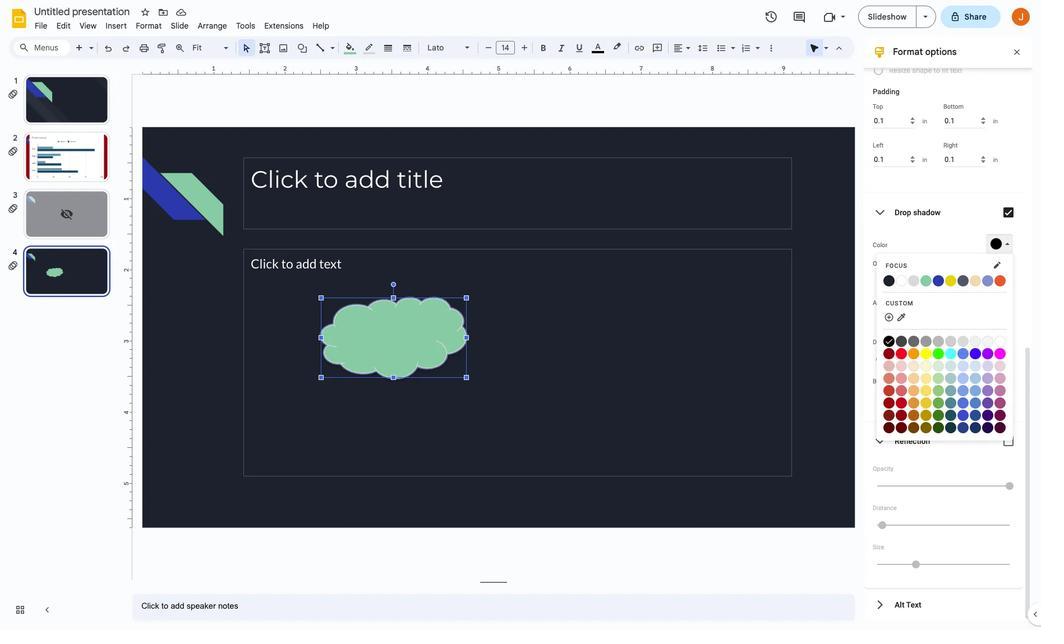 Task type: locate. For each thing, give the bounding box(es) containing it.
dark yellow 1 cell
[[921, 397, 932, 409]]

0 vertical spatial opacity
[[873, 260, 894, 268]]

dark blue 3 cell
[[970, 422, 982, 434]]

light yellow 3 image
[[921, 361, 932, 372]]

blue cell
[[970, 348, 982, 360]]

in right the left padding, measured in inches. value must be between 0 and 1.1046 text box
[[922, 156, 927, 164]]

format up resize
[[893, 47, 923, 58]]

theme color #7890cd, close to light blue 1 cell
[[982, 275, 994, 287]]

light cyan 3 cell
[[945, 360, 957, 372]]

dark cyan 3 cell
[[945, 422, 957, 434]]

light cyan 1 cell
[[945, 385, 957, 397]]

gray cell
[[945, 335, 957, 347]]

dark gray 4 cell
[[896, 335, 908, 347]]

slide menu item
[[166, 19, 193, 33]]

distance up "red berry" cell
[[873, 339, 897, 346]]

light red berry 3 image
[[884, 361, 895, 372]]

Toggle reflection checkbox
[[997, 430, 1020, 453]]

dark cyan 2 cell
[[945, 410, 957, 421]]

select line image
[[328, 40, 335, 44]]

line & paragraph spacing image
[[696, 40, 709, 56]]

red berry cell
[[884, 348, 895, 360]]

menu inside 'format options' application
[[877, 254, 1013, 441]]

dark magenta 1 image
[[995, 398, 1006, 409]]

menu
[[877, 254, 1013, 441]]

light red 1 image
[[896, 385, 907, 397]]

dark purple 2 image
[[982, 410, 994, 421]]

dark red 3 cell
[[896, 422, 908, 434]]

dark green 3 cell
[[933, 422, 945, 434]]

light cyan 3 image
[[945, 361, 956, 372]]

dark red berry 1 image
[[884, 398, 895, 409]]

gray image
[[945, 336, 956, 347]]

menu bar banner
[[0, 0, 1041, 631]]

navigation inside 'format options' application
[[0, 63, 123, 631]]

opacity up theme color #1b212c, close to dark gray 30 cell at the top right of the page
[[873, 260, 894, 268]]

light orange 1 cell
[[908, 385, 920, 397]]

dark gray 1 cell
[[933, 335, 945, 347]]

black image
[[884, 336, 895, 347]]

light cyan 2 image
[[945, 373, 956, 384]]

orange cell
[[908, 348, 920, 360]]

light green 3 cell
[[933, 360, 945, 372]]

dark green 1 image
[[933, 398, 944, 409]]

1 distance from the top
[[873, 339, 897, 346]]

text color image
[[592, 40, 604, 53]]

help menu item
[[308, 19, 334, 33]]

magenta image
[[995, 348, 1006, 360]]

dark red berry 3 cell
[[884, 422, 895, 434]]

light cornflower blue 1 cell
[[958, 385, 969, 397]]

light purple 3 cell
[[982, 360, 994, 372]]

1 vertical spatial format
[[893, 47, 923, 58]]

navigation
[[0, 63, 123, 631]]

dark red berry 1 cell
[[884, 397, 895, 409]]

extensions
[[264, 21, 304, 31]]

format inside format menu item
[[136, 21, 162, 31]]

6 row from the top
[[884, 372, 1006, 384]]

light red berry 2 image
[[884, 373, 895, 384]]

drop shadow tab
[[864, 194, 1023, 232]]

in right right padding, measured in inches. value must be between 0 and 1.1046 text field
[[993, 156, 998, 164]]

Resize shape to fit text radio
[[873, 63, 1015, 79]]

theme color #f15e22, close to dark orange 15 cell
[[995, 275, 1006, 287]]

dark cyan 1 cell
[[945, 397, 957, 409]]

dark cornflower blue 3 cell
[[958, 422, 969, 434]]

theme color #82c7a5, close to light cyan 1 image
[[921, 275, 932, 287]]

0 horizontal spatial format
[[136, 21, 162, 31]]

slideshow
[[868, 12, 907, 22]]

red berry image
[[884, 348, 895, 360]]

purple cell
[[982, 348, 994, 360]]

in for top
[[922, 118, 927, 125]]

border dash option
[[401, 40, 414, 56]]

format
[[136, 21, 162, 31], [893, 47, 923, 58]]

theme color #0145ac, close to dark blue 2 cell
[[933, 275, 945, 287]]

menu bar
[[30, 15, 334, 33]]

theme color #f15e22, close to dark orange 15 image
[[995, 275, 1006, 287]]

top
[[873, 103, 883, 111]]

help
[[313, 21, 329, 31]]

theme color #1b212c, close to dark gray 30 image
[[884, 275, 895, 287]]

light blue 3 image
[[970, 361, 981, 372]]

in
[[922, 118, 927, 125], [993, 118, 998, 125], [922, 156, 927, 164], [993, 156, 998, 164]]

Zoom text field
[[191, 40, 222, 56]]

format options section
[[864, 0, 1032, 622]]

dark red berry 2 cell
[[884, 410, 895, 421]]

format inside format options section
[[893, 47, 923, 58]]

insert menu item
[[101, 19, 131, 33]]

light red 3 image
[[896, 361, 907, 372]]

4 row from the top
[[884, 348, 1006, 360]]

size
[[873, 544, 884, 551]]

opacity
[[873, 260, 894, 268], [873, 466, 894, 473]]

format down star option
[[136, 21, 162, 31]]

opacity slider
[[873, 268, 1014, 293]]

light magenta 2 cell
[[995, 372, 1006, 384]]

light yellow 1 cell
[[921, 385, 932, 397]]

1 horizontal spatial format
[[893, 47, 923, 58]]

dark purple 1 image
[[982, 398, 994, 409]]

0 vertical spatial distance
[[873, 339, 897, 346]]

in right bottom padding, measured in inches. value must be between 0 and 0.505 'text box'
[[993, 118, 998, 125]]

text
[[906, 601, 922, 610]]

blur
[[873, 378, 884, 385]]

menu containing focus
[[877, 254, 1013, 441]]

live pointer settings image
[[821, 40, 829, 44]]

angle
[[873, 300, 889, 307]]

light purple 1 image
[[982, 385, 994, 397]]

in right top padding, measured in inches. value must be between 0 and 0.505 text box
[[922, 118, 927, 125]]

2 distance from the top
[[873, 505, 897, 512]]

new slide with layout image
[[86, 40, 94, 44]]

dark red 1 cell
[[896, 397, 908, 409]]

light red 2 cell
[[896, 372, 908, 384]]

light green 3 image
[[933, 361, 944, 372]]

custom button
[[883, 297, 1007, 311]]

light blue 2 image
[[970, 373, 981, 384]]

format for format
[[136, 21, 162, 31]]

Bottom padding, measured in inches. Value must be between 0 and 0.505 text field
[[944, 113, 986, 128]]

light cornflower blue 2 cell
[[958, 372, 969, 384]]

dark cyan 3 image
[[945, 422, 956, 434]]

1 vertical spatial distance
[[873, 505, 897, 512]]

menu bar containing file
[[30, 15, 334, 33]]

in for left
[[922, 156, 927, 164]]

dark yellow 3 image
[[921, 422, 932, 434]]

edit
[[56, 21, 71, 31]]

0 vertical spatial format
[[136, 21, 162, 31]]

radius
[[885, 378, 904, 385]]

distance up size
[[873, 505, 897, 512]]

format menu item
[[131, 19, 166, 33]]

opacity down dark red berry 3 image
[[873, 466, 894, 473]]

alt text tab
[[864, 588, 1023, 622]]

dark red 3 image
[[896, 422, 907, 434]]

green cell
[[933, 348, 945, 360]]

blur radius
[[873, 378, 904, 385]]

text
[[950, 66, 963, 75]]

to
[[934, 66, 940, 75]]

2 row from the top
[[884, 312, 912, 324]]

distance
[[873, 339, 897, 346], [873, 505, 897, 512]]

presentation options image
[[923, 16, 928, 18]]

Zoom field
[[189, 40, 233, 56]]

dark magenta 2 image
[[995, 410, 1006, 421]]

reflection
[[895, 437, 930, 446]]

dark green 2 cell
[[933, 410, 945, 421]]

angle slider
[[873, 307, 1014, 333]]

light magenta 3 image
[[995, 361, 1006, 372]]

dark yellow 1 image
[[921, 398, 932, 409]]

arrange
[[198, 21, 227, 31]]

10 row from the top
[[884, 422, 1006, 434]]

in for right
[[993, 156, 998, 164]]

theme color #4e5567, close to dark gray 3 cell
[[958, 275, 969, 287]]

1 vertical spatial opacity
[[873, 466, 894, 473]]

light orange 2 cell
[[908, 372, 920, 384]]

light magenta 3 cell
[[995, 360, 1006, 372]]

dark blue 3 image
[[970, 422, 981, 434]]

options
[[925, 47, 957, 58]]

dark cornflower blue 3 image
[[958, 422, 969, 434]]

light blue 2 cell
[[970, 372, 982, 384]]

Font size text field
[[496, 41, 514, 54]]

light gray 3 image
[[982, 336, 994, 347]]

light green 1 image
[[933, 385, 944, 397]]

blur radius slider
[[873, 385, 1014, 411]]

extensions menu item
[[260, 19, 308, 33]]

format options application
[[0, 0, 1041, 631]]

dark red 2 image
[[896, 410, 907, 421]]

red image
[[896, 348, 907, 360]]

insert
[[106, 21, 127, 31]]

dark magenta 3 image
[[995, 422, 1006, 434]]

light red 3 cell
[[896, 360, 908, 372]]

light magenta 1 cell
[[995, 385, 1006, 397]]



Task type: vqa. For each thing, say whether or not it's contained in the screenshot.
Themes
no



Task type: describe. For each thing, give the bounding box(es) containing it.
alt
[[895, 601, 905, 610]]

purple image
[[982, 348, 994, 360]]

light blue 1 image
[[970, 385, 981, 397]]

light gray 2 image
[[970, 336, 981, 347]]

Left padding, measured in inches. Value must be between 0 and 1.1046 text field
[[873, 152, 915, 167]]

dark blue 1 image
[[970, 398, 981, 409]]

tools menu item
[[232, 19, 260, 33]]

slide
[[171, 21, 189, 31]]

slideshow button
[[858, 6, 916, 28]]

arrange menu item
[[193, 19, 232, 33]]

share
[[965, 12, 987, 22]]

light gray 1 image
[[958, 336, 969, 347]]

dark blue 1 cell
[[970, 397, 982, 409]]

fill color: light 2 #82c7a5, close to light cyan 1 image
[[344, 40, 357, 54]]

shape image
[[296, 40, 309, 56]]

theme color #82c7a5, close to light cyan 1 cell
[[921, 275, 932, 287]]

light cornflower blue 3 cell
[[958, 360, 969, 372]]

dark purple 1 cell
[[982, 397, 994, 409]]

Toggle shadow checkbox
[[997, 201, 1020, 224]]

view
[[80, 21, 97, 31]]

light cyan 1 image
[[945, 385, 956, 397]]

in for bottom
[[993, 118, 998, 125]]

light purple 3 image
[[982, 361, 994, 372]]

padding
[[873, 88, 900, 96]]

dark orange 3 image
[[908, 422, 919, 434]]

black cell
[[884, 335, 895, 347]]

8 row from the top
[[884, 397, 1006, 409]]

focus
[[886, 263, 907, 270]]

light red 2 image
[[896, 373, 907, 384]]

light green 2 image
[[933, 373, 944, 384]]

light yellow 2 image
[[921, 373, 932, 384]]

light yellow 1 image
[[921, 385, 932, 397]]

light red berry 1 image
[[884, 385, 895, 397]]

light cornflower blue 2 image
[[958, 373, 969, 384]]

main toolbar
[[40, 0, 780, 529]]

alt text
[[895, 601, 922, 610]]

dark orange 1 cell
[[908, 397, 920, 409]]

color
[[873, 242, 888, 249]]

file menu item
[[30, 19, 52, 33]]

magenta cell
[[995, 348, 1006, 360]]

dark cornflower blue 2 image
[[958, 410, 969, 421]]

highlight color image
[[611, 40, 623, 53]]

theme color #4e5567, close to dark gray 3 image
[[958, 275, 969, 287]]

light cyan 2 cell
[[945, 372, 957, 384]]

light red berry 1 cell
[[884, 385, 895, 397]]

border weight option
[[382, 40, 395, 56]]

9 row from the top
[[884, 410, 1006, 421]]

theme color #eece1a, close to dark yellow 1 cell
[[945, 275, 957, 287]]

font list. lato selected. option
[[427, 40, 458, 56]]

shadow
[[913, 208, 941, 217]]

theme color #0145ac, close to dark blue 2 image
[[933, 275, 944, 287]]

light gray 3 cell
[[982, 335, 994, 347]]

light purple 2 image
[[982, 373, 994, 384]]

dark red berry 3 image
[[884, 422, 895, 434]]

distance slider
[[873, 346, 1014, 372]]

dark purple 2 cell
[[982, 410, 994, 421]]

light red 1 cell
[[896, 385, 908, 397]]

green image
[[933, 348, 944, 360]]

dark gray 3 cell
[[908, 335, 920, 347]]

theme color #eece1a, close to dark yellow 1 image
[[945, 275, 956, 287]]

light green 1 cell
[[933, 385, 945, 397]]

1 opacity from the top
[[873, 260, 894, 268]]

theme color #1b212c, close to dark gray 30 cell
[[884, 275, 895, 287]]

light blue 3 cell
[[970, 360, 982, 372]]

insert image image
[[277, 40, 290, 56]]

dark cornflower blue 1 cell
[[958, 397, 969, 409]]

dark magenta 3 cell
[[995, 422, 1006, 434]]

light yellow 2 cell
[[921, 372, 932, 384]]

light magenta 2 image
[[995, 373, 1006, 384]]

fit
[[942, 66, 948, 75]]

light purple 2 cell
[[982, 372, 994, 384]]

tools
[[236, 21, 255, 31]]

yellow image
[[921, 348, 932, 360]]

dark orange 1 image
[[908, 398, 919, 409]]

light red berry 3 cell
[[884, 360, 895, 372]]

border color: dark 2 light gray 1 image
[[363, 40, 376, 54]]

light orange 3 cell
[[908, 360, 920, 372]]

cornflower blue cell
[[958, 348, 969, 360]]

right
[[944, 142, 958, 149]]

light gray 2 cell
[[970, 335, 982, 347]]

resize
[[889, 66, 910, 75]]

left
[[873, 142, 884, 149]]

dark gray 3 image
[[908, 336, 919, 347]]

cyan cell
[[945, 348, 957, 360]]

3 row from the top
[[884, 335, 1006, 347]]

Top padding, measured in inches. Value must be between 0 and 0.505 text field
[[873, 113, 915, 128]]

view menu item
[[75, 19, 101, 33]]

theme color #f4d6ad, close to light orange 13 image
[[970, 275, 981, 287]]

light purple 1 cell
[[982, 385, 994, 397]]

dark yellow 2 image
[[921, 410, 932, 421]]

Rename text field
[[30, 4, 136, 18]]

file
[[35, 21, 47, 31]]

dark green 1 cell
[[933, 397, 945, 409]]

Star checkbox
[[137, 4, 153, 20]]

light blue 1 cell
[[970, 385, 982, 397]]

7 row from the top
[[884, 385, 1006, 397]]

theme color white image
[[896, 275, 907, 287]]

dark magenta 2 cell
[[995, 410, 1006, 421]]

light magenta 1 image
[[995, 385, 1006, 397]]

dark green 3 image
[[933, 422, 944, 434]]

light green 2 cell
[[933, 372, 945, 384]]

resize shape to fit text
[[889, 66, 963, 75]]

orange image
[[908, 348, 919, 360]]

dark cornflower blue 1 image
[[958, 398, 969, 409]]

dark cornflower blue 2 cell
[[958, 410, 969, 421]]

dark orange 2 cell
[[908, 410, 920, 421]]

mode and view toolbar
[[806, 36, 848, 59]]

light gray 1 cell
[[958, 335, 969, 347]]

1 row from the top
[[884, 275, 1006, 287]]

menu bar inside menu bar banner
[[30, 15, 334, 33]]

dark purple 3 image
[[982, 422, 994, 434]]

dark gray 1 image
[[933, 336, 944, 347]]

drop
[[895, 208, 911, 217]]

reflection tab
[[864, 422, 1023, 461]]

drop shadow
[[895, 208, 941, 217]]

dark gray 2 cell
[[921, 335, 932, 347]]

dark gray 2 image
[[921, 336, 932, 347]]

light cornflower blue 3 image
[[958, 361, 969, 372]]

light orange 3 image
[[908, 361, 919, 372]]

5 row from the top
[[884, 360, 1006, 372]]

cyan image
[[945, 348, 956, 360]]

Right padding, measured in inches. Value must be between 0 and 1.1046 text field
[[944, 152, 986, 167]]

lato
[[427, 43, 444, 53]]

dark yellow 3 cell
[[921, 422, 932, 434]]

dark purple 3 cell
[[982, 422, 994, 434]]

dark red berry 2 image
[[884, 410, 895, 421]]

edit menu item
[[52, 19, 75, 33]]

format for format options
[[893, 47, 923, 58]]

light orange 1 image
[[908, 385, 919, 397]]

light cornflower blue 1 image
[[958, 385, 969, 397]]

dark gray 4 image
[[896, 336, 907, 347]]

blue image
[[970, 348, 981, 360]]

theme color #7890cd, close to light blue 1 image
[[982, 275, 994, 287]]

light orange 2 image
[[908, 373, 919, 384]]

yellow cell
[[921, 348, 932, 360]]

dark green 2 image
[[933, 410, 944, 421]]

format options
[[893, 47, 957, 58]]

white image
[[995, 336, 1006, 347]]

dark cyan 1 image
[[945, 398, 956, 409]]

theme color light gray 1 cell
[[908, 275, 920, 287]]

Font size field
[[496, 41, 519, 57]]

dark magenta 1 cell
[[995, 397, 1006, 409]]

theme color #f4d6ad, close to light orange 13 cell
[[970, 275, 982, 287]]

dark orange 2 image
[[908, 410, 919, 421]]

bottom
[[944, 103, 964, 111]]

dark yellow 2 cell
[[921, 410, 932, 421]]

dark orange 3 cell
[[908, 422, 920, 434]]

custom
[[886, 300, 914, 307]]

theme color light gray 1 image
[[908, 275, 919, 287]]

dark cyan 2 image
[[945, 410, 956, 421]]

dark red 2 cell
[[896, 410, 908, 421]]

2 opacity from the top
[[873, 466, 894, 473]]

shape
[[912, 66, 932, 75]]

light red berry 2 cell
[[884, 372, 895, 384]]

red cell
[[896, 348, 908, 360]]

dark blue 2 cell
[[970, 410, 982, 421]]

cornflower blue image
[[958, 348, 969, 360]]

share button
[[941, 6, 1001, 28]]

dark red 1 image
[[896, 398, 907, 409]]

dark blue 2 image
[[970, 410, 981, 421]]

Menus field
[[14, 40, 70, 56]]



